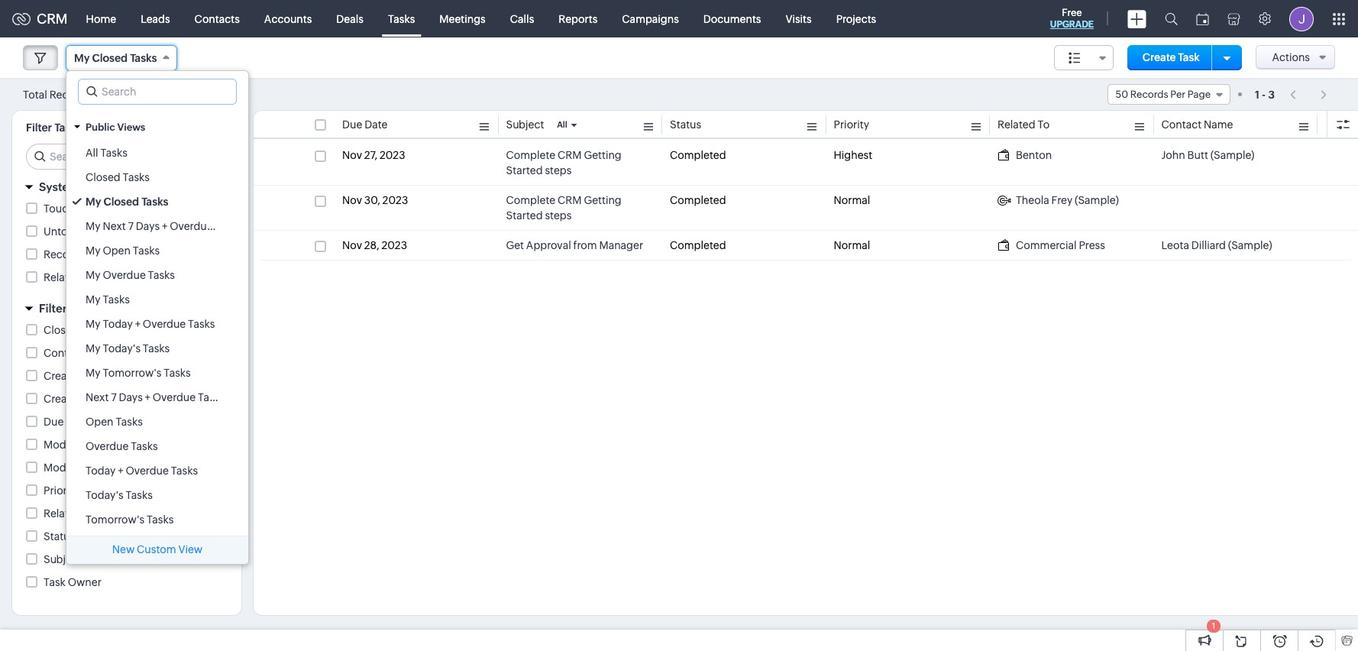 Task type: describe. For each thing, give the bounding box(es) containing it.
my open tasks
[[86, 245, 160, 257]]

my inside field
[[74, 52, 90, 64]]

record action
[[44, 248, 114, 261]]

size image
[[1069, 51, 1081, 65]]

today's tasks
[[86, 489, 153, 501]]

complete for nov 30, 2023
[[506, 194, 556, 206]]

nov 30, 2023
[[342, 194, 408, 206]]

getting for nov 30, 2023
[[584, 194, 622, 206]]

my down "closed time"
[[86, 342, 101, 355]]

crm link
[[12, 11, 68, 27]]

modified time
[[44, 462, 115, 474]]

create task button
[[1128, 45, 1216, 70]]

press
[[1080, 239, 1106, 251]]

complete crm getting started steps link for nov 27, 2023
[[506, 148, 655, 178]]

accounts link
[[252, 0, 324, 37]]

0 vertical spatial days
[[136, 220, 160, 232]]

all tasks
[[86, 147, 127, 159]]

documents
[[704, 13, 762, 25]]

dilliard
[[1192, 239, 1227, 251]]

documents link
[[692, 0, 774, 37]]

commercial
[[1016, 239, 1077, 251]]

get approval from manager link
[[506, 238, 644, 253]]

john butt (sample)
[[1162, 149, 1255, 161]]

2 vertical spatial related
[[44, 507, 81, 520]]

get approval from manager
[[506, 239, 644, 251]]

normal for theola frey (sample)
[[834, 194, 871, 206]]

my down record action
[[86, 269, 101, 281]]

nov for nov 28, 2023
[[342, 239, 362, 251]]

leads
[[141, 13, 170, 25]]

related records action
[[44, 271, 160, 284]]

records for 50
[[1131, 89, 1169, 100]]

actions
[[1273, 51, 1311, 63]]

1 vertical spatial today's
[[86, 489, 124, 501]]

steps for nov 27, 2023
[[545, 164, 572, 177]]

deals
[[337, 13, 364, 25]]

steps for nov 30, 2023
[[545, 209, 572, 222]]

1 horizontal spatial related to
[[998, 118, 1050, 131]]

per
[[1171, 89, 1186, 100]]

0 vertical spatial crm
[[37, 11, 68, 27]]

filter for filter tasks by
[[26, 122, 52, 134]]

highest
[[834, 149, 873, 161]]

modified for modified by
[[44, 439, 88, 451]]

by for created
[[86, 370, 98, 382]]

1 vertical spatial status
[[44, 530, 75, 543]]

leads link
[[129, 0, 182, 37]]

calls
[[510, 13, 534, 25]]

approval
[[526, 239, 571, 251]]

0 horizontal spatial task
[[44, 576, 66, 588]]

1 vertical spatial related to
[[44, 507, 96, 520]]

filter for filter by fields
[[39, 302, 67, 315]]

getting for nov 27, 2023
[[584, 149, 622, 161]]

home
[[86, 13, 116, 25]]

complete crm getting started steps link for nov 30, 2023
[[506, 193, 655, 223]]

page
[[1188, 89, 1211, 100]]

projects link
[[824, 0, 889, 37]]

created by
[[44, 370, 98, 382]]

27,
[[364, 149, 378, 161]]

0 vertical spatial related
[[998, 118, 1036, 131]]

free
[[1063, 7, 1083, 18]]

1 horizontal spatial contact name
[[1162, 118, 1234, 131]]

calendar image
[[1197, 13, 1210, 25]]

by
[[84, 122, 97, 134]]

1 vertical spatial due date
[[44, 416, 89, 428]]

1 horizontal spatial priority
[[834, 118, 870, 131]]

1 vertical spatial days
[[119, 391, 143, 404]]

theola
[[1016, 194, 1050, 206]]

50 records per page
[[1116, 89, 1211, 100]]

0 vertical spatial today's
[[103, 342, 141, 355]]

theola frey (sample)
[[1016, 194, 1120, 206]]

(sample) for leota dilliard (sample)
[[1229, 239, 1273, 251]]

normal for commercial press
[[834, 239, 871, 251]]

records for total
[[49, 88, 90, 101]]

1 vertical spatial search text field
[[27, 144, 229, 169]]

projects
[[837, 13, 877, 25]]

tomorrow's tasks
[[86, 514, 174, 526]]

filter by fields
[[39, 302, 118, 315]]

visits link
[[774, 0, 824, 37]]

frey
[[1052, 194, 1073, 206]]

system
[[39, 180, 79, 193]]

leota dilliard (sample) link
[[1162, 238, 1273, 253]]

campaigns
[[622, 13, 679, 25]]

commercial press link
[[998, 238, 1106, 253]]

0 vertical spatial today
[[103, 318, 133, 330]]

today + overdue tasks
[[86, 465, 198, 477]]

leota
[[1162, 239, 1190, 251]]

touched records
[[44, 203, 131, 215]]

create menu element
[[1119, 0, 1156, 37]]

untouched records
[[44, 225, 143, 238]]

1 vertical spatial to
[[84, 507, 96, 520]]

50 Records Per Page field
[[1108, 84, 1231, 105]]

create
[[1143, 51, 1177, 63]]

my next 7 days + overdue tasks
[[86, 220, 242, 232]]

reports
[[559, 13, 598, 25]]

1 horizontal spatial name
[[1204, 118, 1234, 131]]

new
[[112, 543, 135, 556]]

get
[[506, 239, 524, 251]]

fields
[[86, 302, 118, 315]]

1 vertical spatial priority
[[44, 485, 79, 497]]

1 - 3
[[1256, 88, 1276, 101]]

1 vertical spatial next
[[86, 391, 109, 404]]

open tasks
[[86, 416, 143, 428]]

untouched
[[44, 225, 99, 238]]

public
[[86, 122, 115, 133]]

profile image
[[1290, 6, 1315, 31]]

crm for nov 27, 2023
[[558, 149, 582, 161]]

accounts
[[264, 13, 312, 25]]

1 horizontal spatial due
[[342, 118, 363, 131]]

28,
[[364, 239, 380, 251]]

closed down all tasks
[[86, 171, 121, 183]]

0 vertical spatial next
[[103, 220, 126, 232]]

row group containing nov 27, 2023
[[254, 141, 1359, 261]]

filter tasks by
[[26, 122, 97, 134]]

1 completed from the top
[[670, 149, 727, 161]]

0 horizontal spatial contact name
[[44, 347, 115, 359]]

overdue down my open tasks
[[103, 269, 146, 281]]

started for nov 30, 2023
[[506, 209, 543, 222]]

deals link
[[324, 0, 376, 37]]

1 vertical spatial related
[[44, 271, 81, 284]]

30,
[[364, 194, 380, 206]]

meetings link
[[427, 0, 498, 37]]

completed for commercial
[[670, 239, 727, 251]]

public views button
[[66, 114, 248, 141]]

complete crm getting started steps for nov 30, 2023
[[506, 194, 622, 222]]

create task
[[1143, 51, 1200, 63]]

total records 3
[[23, 88, 99, 101]]

view
[[178, 543, 203, 556]]

1 horizontal spatial subject
[[506, 118, 544, 131]]

0 vertical spatial search text field
[[79, 79, 236, 104]]

complete crm getting started steps for nov 27, 2023
[[506, 149, 622, 177]]

home link
[[74, 0, 129, 37]]

my tasks
[[86, 293, 130, 306]]

0 horizontal spatial due
[[44, 416, 64, 428]]

nov 27, 2023
[[342, 149, 406, 161]]

(sample) for john butt (sample)
[[1211, 149, 1255, 161]]

1 vertical spatial today
[[86, 465, 116, 477]]

crm for nov 30, 2023
[[558, 194, 582, 206]]

my today's tasks
[[86, 342, 170, 355]]

1 horizontal spatial due date
[[342, 118, 388, 131]]

0 horizontal spatial 7
[[111, 391, 117, 404]]

1 horizontal spatial status
[[670, 118, 702, 131]]

created time
[[44, 393, 110, 405]]

0 horizontal spatial action
[[82, 248, 114, 261]]



Task type: locate. For each thing, give the bounding box(es) containing it.
1 vertical spatial crm
[[558, 149, 582, 161]]

by inside dropdown button
[[69, 302, 83, 315]]

time for created time
[[86, 393, 110, 405]]

1 vertical spatial contact
[[44, 347, 84, 359]]

0 vertical spatial contact name
[[1162, 118, 1234, 131]]

tasks inside field
[[130, 52, 157, 64]]

overdue up my today's tasks
[[143, 318, 186, 330]]

2 vertical spatial 2023
[[382, 239, 407, 251]]

1 vertical spatial 2023
[[383, 194, 408, 206]]

overdue tasks
[[86, 440, 158, 452]]

time for modified time
[[90, 462, 115, 474]]

0 vertical spatial my closed tasks
[[74, 52, 157, 64]]

0 vertical spatial created
[[44, 370, 83, 382]]

2 vertical spatial (sample)
[[1229, 239, 1273, 251]]

0 vertical spatial priority
[[834, 118, 870, 131]]

my down touched records
[[86, 220, 101, 232]]

all inside the public views region
[[86, 147, 98, 159]]

my down fields
[[86, 318, 101, 330]]

0 vertical spatial (sample)
[[1211, 149, 1255, 161]]

modified
[[44, 439, 88, 451], [44, 462, 88, 474]]

search element
[[1156, 0, 1188, 37]]

3 inside total records 3
[[93, 89, 99, 101]]

related to up benton link
[[998, 118, 1050, 131]]

0 vertical spatial open
[[103, 245, 131, 257]]

1 vertical spatial action
[[127, 271, 160, 284]]

1 vertical spatial getting
[[584, 194, 622, 206]]

my closed tasks
[[74, 52, 157, 64], [86, 196, 169, 208]]

contact name down page
[[1162, 118, 1234, 131]]

3 for 1 - 3
[[1269, 88, 1276, 101]]

filter
[[26, 122, 52, 134], [39, 302, 67, 315]]

complete
[[506, 149, 556, 161], [506, 194, 556, 206]]

touched
[[44, 203, 87, 215]]

filter inside dropdown button
[[39, 302, 67, 315]]

1 normal from the top
[[834, 194, 871, 206]]

0 vertical spatial due date
[[342, 118, 388, 131]]

task right create
[[1179, 51, 1200, 63]]

new custom view
[[112, 543, 203, 556]]

0 horizontal spatial related to
[[44, 507, 96, 520]]

related up benton link
[[998, 118, 1036, 131]]

upgrade
[[1051, 19, 1094, 30]]

1 vertical spatial contact name
[[44, 347, 115, 359]]

0 horizontal spatial priority
[[44, 485, 79, 497]]

1 vertical spatial subject
[[44, 553, 82, 566]]

0 horizontal spatial due date
[[44, 416, 89, 428]]

due
[[342, 118, 363, 131], [44, 416, 64, 428]]

1 steps from the top
[[545, 164, 572, 177]]

by up modified time at left bottom
[[90, 439, 103, 451]]

overdue down my tomorrow's tasks
[[153, 391, 196, 404]]

all for all
[[557, 120, 568, 129]]

nov left 28,
[[342, 239, 362, 251]]

benton
[[1016, 149, 1053, 161]]

1 vertical spatial completed
[[670, 194, 727, 206]]

1 horizontal spatial task
[[1179, 51, 1200, 63]]

1 vertical spatial (sample)
[[1075, 194, 1120, 206]]

contact up "created by"
[[44, 347, 84, 359]]

days down my tomorrow's tasks
[[119, 391, 143, 404]]

open
[[103, 245, 131, 257], [86, 416, 114, 428]]

1 horizontal spatial action
[[127, 271, 160, 284]]

by for filter
[[69, 302, 83, 315]]

0 vertical spatial date
[[365, 118, 388, 131]]

leota dilliard (sample)
[[1162, 239, 1273, 251]]

0 vertical spatial complete
[[506, 149, 556, 161]]

public views
[[86, 122, 145, 133]]

0 vertical spatial nov
[[342, 149, 362, 161]]

name
[[1204, 118, 1234, 131], [86, 347, 115, 359]]

tomorrow's
[[103, 367, 162, 379], [86, 514, 145, 526]]

nov 28, 2023
[[342, 239, 407, 251]]

subject
[[506, 118, 544, 131], [44, 553, 82, 566]]

all
[[557, 120, 568, 129], [86, 147, 98, 159]]

my down system defined filters
[[86, 196, 101, 208]]

days up my open tasks
[[136, 220, 160, 232]]

by for modified
[[90, 439, 103, 451]]

1 vertical spatial tomorrow's
[[86, 514, 145, 526]]

0 vertical spatial 2023
[[380, 149, 406, 161]]

3 nov from the top
[[342, 239, 362, 251]]

1 vertical spatial 7
[[111, 391, 117, 404]]

0 vertical spatial 7
[[128, 220, 134, 232]]

2023
[[380, 149, 406, 161], [383, 194, 408, 206], [382, 239, 407, 251]]

-
[[1263, 88, 1267, 101]]

2 created from the top
[[44, 393, 83, 405]]

name down "closed time"
[[86, 347, 115, 359]]

public views region
[[66, 141, 248, 532]]

records up filter tasks by
[[49, 88, 90, 101]]

1 horizontal spatial to
[[1038, 118, 1050, 131]]

all for all tasks
[[86, 147, 98, 159]]

my closed tasks down the filters
[[86, 196, 169, 208]]

1 vertical spatial 1
[[1213, 621, 1216, 631]]

getting
[[584, 149, 622, 161], [584, 194, 622, 206]]

closed down home link
[[92, 52, 128, 64]]

today down fields
[[103, 318, 133, 330]]

0 vertical spatial tomorrow's
[[103, 367, 162, 379]]

records up my tasks
[[84, 271, 125, 284]]

0 vertical spatial complete crm getting started steps link
[[506, 148, 655, 178]]

+
[[162, 220, 168, 232], [135, 318, 141, 330], [145, 391, 151, 404], [118, 465, 124, 477]]

task inside button
[[1179, 51, 1200, 63]]

today
[[103, 318, 133, 330], [86, 465, 116, 477]]

2 completed from the top
[[670, 194, 727, 206]]

nov for nov 30, 2023
[[342, 194, 362, 206]]

action up related records action on the top
[[82, 248, 114, 261]]

1 vertical spatial complete
[[506, 194, 556, 206]]

manager
[[599, 239, 644, 251]]

records for untouched
[[102, 225, 143, 238]]

owner
[[68, 576, 102, 588]]

(sample)
[[1211, 149, 1255, 161], [1075, 194, 1120, 206], [1229, 239, 1273, 251]]

time down fields
[[81, 324, 105, 336]]

time for closed time
[[81, 324, 105, 336]]

due date up the modified by
[[44, 416, 89, 428]]

2 vertical spatial time
[[90, 462, 115, 474]]

my up created time
[[86, 367, 101, 379]]

1 vertical spatial modified
[[44, 462, 88, 474]]

my
[[74, 52, 90, 64], [86, 196, 101, 208], [86, 220, 101, 232], [86, 245, 101, 257], [86, 269, 101, 281], [86, 293, 101, 306], [86, 318, 101, 330], [86, 342, 101, 355], [86, 367, 101, 379]]

closed down defined
[[104, 196, 139, 208]]

1 vertical spatial name
[[86, 347, 115, 359]]

action down my open tasks
[[127, 271, 160, 284]]

My Closed Tasks field
[[66, 45, 177, 71]]

date up nov 27, 2023
[[365, 118, 388, 131]]

0 vertical spatial time
[[81, 324, 105, 336]]

(sample) right butt
[[1211, 149, 1255, 161]]

2 vertical spatial by
[[90, 439, 103, 451]]

7
[[128, 220, 134, 232], [111, 391, 117, 404]]

1 for 1 - 3
[[1256, 88, 1260, 101]]

contacts link
[[182, 0, 252, 37]]

system defined filters button
[[12, 173, 242, 200]]

0 vertical spatial filter
[[26, 122, 52, 134]]

nov left 27, in the left of the page
[[342, 149, 362, 161]]

7 up my open tasks
[[128, 220, 134, 232]]

priority up highest
[[834, 118, 870, 131]]

priority down modified time at left bottom
[[44, 485, 79, 497]]

0 vertical spatial related to
[[998, 118, 1050, 131]]

overdue down system defined filters dropdown button
[[170, 220, 213, 232]]

None field
[[1055, 45, 1114, 70]]

closed time
[[44, 324, 105, 336]]

my down the untouched records
[[86, 245, 101, 257]]

filter up "closed time"
[[39, 302, 67, 315]]

record
[[44, 248, 79, 261]]

tomorrow's down the today's tasks
[[86, 514, 145, 526]]

2 complete from the top
[[506, 194, 556, 206]]

0 horizontal spatial name
[[86, 347, 115, 359]]

2 steps from the top
[[545, 209, 572, 222]]

2 started from the top
[[506, 209, 543, 222]]

contacts
[[195, 13, 240, 25]]

2023 for nov 28, 2023
[[382, 239, 407, 251]]

records for touched
[[90, 203, 131, 215]]

started for nov 27, 2023
[[506, 164, 543, 177]]

3 for total records 3
[[93, 89, 99, 101]]

3 right -
[[1269, 88, 1276, 101]]

records inside field
[[1131, 89, 1169, 100]]

open down created time
[[86, 416, 114, 428]]

1 vertical spatial filter
[[39, 302, 67, 315]]

from
[[574, 239, 597, 251]]

2 modified from the top
[[44, 462, 88, 474]]

time down overdue tasks
[[90, 462, 115, 474]]

1 vertical spatial created
[[44, 393, 83, 405]]

1 vertical spatial my closed tasks
[[86, 196, 169, 208]]

0 vertical spatial to
[[1038, 118, 1050, 131]]

0 vertical spatial all
[[557, 120, 568, 129]]

completed
[[670, 149, 727, 161], [670, 194, 727, 206], [670, 239, 727, 251]]

created down "created by"
[[44, 393, 83, 405]]

1 nov from the top
[[342, 149, 362, 161]]

0 vertical spatial subject
[[506, 118, 544, 131]]

closed tasks
[[86, 171, 150, 183]]

0 vertical spatial contact
[[1162, 118, 1202, 131]]

custom
[[137, 543, 176, 556]]

1 horizontal spatial contact
[[1162, 118, 1202, 131]]

date down created time
[[66, 416, 89, 428]]

1 complete crm getting started steps link from the top
[[506, 148, 655, 178]]

1 vertical spatial task
[[44, 576, 66, 588]]

nov left 30,
[[342, 194, 362, 206]]

1 horizontal spatial 3
[[1269, 88, 1276, 101]]

to up the benton
[[1038, 118, 1050, 131]]

+ down my tomorrow's tasks
[[145, 391, 151, 404]]

0 vertical spatial complete crm getting started steps
[[506, 149, 622, 177]]

commercial press
[[1016, 239, 1106, 251]]

0 horizontal spatial date
[[66, 416, 89, 428]]

row group
[[254, 141, 1359, 261]]

2 complete crm getting started steps link from the top
[[506, 193, 655, 223]]

2 vertical spatial crm
[[558, 194, 582, 206]]

2 complete crm getting started steps from the top
[[506, 194, 622, 222]]

0 vertical spatial 1
[[1256, 88, 1260, 101]]

0 horizontal spatial 1
[[1213, 621, 1216, 631]]

1 vertical spatial steps
[[545, 209, 572, 222]]

meetings
[[440, 13, 486, 25]]

to
[[1038, 118, 1050, 131], [84, 507, 96, 520]]

2023 for nov 30, 2023
[[383, 194, 408, 206]]

(sample) right frey
[[1075, 194, 1120, 206]]

views
[[117, 122, 145, 133]]

1 for 1
[[1213, 621, 1216, 631]]

1 created from the top
[[44, 370, 83, 382]]

task left the owner
[[44, 576, 66, 588]]

+ down overdue tasks
[[118, 465, 124, 477]]

contact name down "closed time"
[[44, 347, 115, 359]]

overdue
[[170, 220, 213, 232], [103, 269, 146, 281], [143, 318, 186, 330], [153, 391, 196, 404], [86, 440, 129, 452], [126, 465, 169, 477]]

theola frey (sample) link
[[998, 193, 1120, 208]]

1 complete from the top
[[506, 149, 556, 161]]

1 vertical spatial complete crm getting started steps
[[506, 194, 622, 222]]

2 nov from the top
[[342, 194, 362, 206]]

tasks link
[[376, 0, 427, 37]]

1 vertical spatial date
[[66, 416, 89, 428]]

my down related records action on the top
[[86, 293, 101, 306]]

+ down system defined filters dropdown button
[[162, 220, 168, 232]]

1 vertical spatial complete crm getting started steps link
[[506, 193, 655, 223]]

complete for nov 27, 2023
[[506, 149, 556, 161]]

1 vertical spatial open
[[86, 416, 114, 428]]

john
[[1162, 149, 1186, 161]]

name up 'john butt (sample)'
[[1204, 118, 1234, 131]]

completed for theola
[[670, 194, 727, 206]]

my closed tasks inside the public views region
[[86, 196, 169, 208]]

Search text field
[[79, 79, 236, 104], [27, 144, 229, 169]]

to down the today's tasks
[[84, 507, 96, 520]]

1 vertical spatial time
[[86, 393, 110, 405]]

created up created time
[[44, 370, 83, 382]]

due date up 27, in the left of the page
[[342, 118, 388, 131]]

tomorrow's down my today's tasks
[[103, 367, 162, 379]]

due up nov 27, 2023
[[342, 118, 363, 131]]

+ up my today's tasks
[[135, 318, 141, 330]]

butt
[[1188, 149, 1209, 161]]

modified for modified time
[[44, 462, 88, 474]]

2 getting from the top
[[584, 194, 622, 206]]

closed down filter by fields
[[44, 324, 78, 336]]

visits
[[786, 13, 812, 25]]

closed
[[92, 52, 128, 64], [86, 171, 121, 183], [104, 196, 139, 208], [44, 324, 78, 336]]

modified by
[[44, 439, 103, 451]]

calls link
[[498, 0, 547, 37]]

open up "my overdue tasks"
[[103, 245, 131, 257]]

related down record
[[44, 271, 81, 284]]

2023 right 28,
[[382, 239, 407, 251]]

related to down modified time at left bottom
[[44, 507, 96, 520]]

0 vertical spatial due
[[342, 118, 363, 131]]

0 horizontal spatial all
[[86, 147, 98, 159]]

by up "closed time"
[[69, 302, 83, 315]]

created for created time
[[44, 393, 83, 405]]

records up my open tasks
[[102, 225, 143, 238]]

1 vertical spatial due
[[44, 416, 64, 428]]

records right 50
[[1131, 89, 1169, 100]]

1 complete crm getting started steps from the top
[[506, 149, 622, 177]]

1 getting from the top
[[584, 149, 622, 161]]

records for related
[[84, 271, 125, 284]]

logo image
[[12, 13, 31, 25]]

2023 right 27, in the left of the page
[[380, 149, 406, 161]]

1 horizontal spatial all
[[557, 120, 568, 129]]

search text field up public views dropdown button
[[79, 79, 236, 104]]

3 completed from the top
[[670, 239, 727, 251]]

nov for nov 27, 2023
[[342, 149, 362, 161]]

new custom view link
[[66, 537, 248, 564]]

0 vertical spatial steps
[[545, 164, 572, 177]]

3 up the public
[[93, 89, 99, 101]]

today's up the tomorrow's tasks
[[86, 489, 124, 501]]

overdue down open tasks
[[86, 440, 129, 452]]

0 vertical spatial normal
[[834, 194, 871, 206]]

time up open tasks
[[86, 393, 110, 405]]

closed inside field
[[92, 52, 128, 64]]

defined
[[82, 180, 125, 193]]

0 horizontal spatial 3
[[93, 89, 99, 101]]

my closed tasks inside field
[[74, 52, 157, 64]]

(sample) for theola frey (sample)
[[1075, 194, 1120, 206]]

next up my open tasks
[[103, 220, 126, 232]]

1 vertical spatial all
[[86, 147, 98, 159]]

free upgrade
[[1051, 7, 1094, 30]]

today's up my tomorrow's tasks
[[103, 342, 141, 355]]

by up created time
[[86, 370, 98, 382]]

today's
[[103, 342, 141, 355], [86, 489, 124, 501]]

0 horizontal spatial to
[[84, 507, 96, 520]]

search image
[[1166, 12, 1179, 25]]

contact
[[1162, 118, 1202, 131], [44, 347, 84, 359]]

modified up modified time at left bottom
[[44, 439, 88, 451]]

0 vertical spatial modified
[[44, 439, 88, 451]]

2 normal from the top
[[834, 239, 871, 251]]

records
[[49, 88, 90, 101], [1131, 89, 1169, 100], [90, 203, 131, 215], [102, 225, 143, 238], [84, 271, 125, 284]]

related
[[998, 118, 1036, 131], [44, 271, 81, 284], [44, 507, 81, 520]]

0 horizontal spatial contact
[[44, 347, 84, 359]]

profile element
[[1281, 0, 1324, 37]]

1 horizontal spatial 1
[[1256, 88, 1260, 101]]

crm
[[37, 11, 68, 27], [558, 149, 582, 161], [558, 194, 582, 206]]

my up total records 3
[[74, 52, 90, 64]]

today up the today's tasks
[[86, 465, 116, 477]]

my today + overdue tasks
[[86, 318, 215, 330]]

reports link
[[547, 0, 610, 37]]

task
[[1179, 51, 1200, 63], [44, 576, 66, 588]]

records down defined
[[90, 203, 131, 215]]

create menu image
[[1128, 10, 1147, 28]]

filter down total
[[26, 122, 52, 134]]

overdue down overdue tasks
[[126, 465, 169, 477]]

search text field up "closed tasks"
[[27, 144, 229, 169]]

nov
[[342, 149, 362, 161], [342, 194, 362, 206], [342, 239, 362, 251]]

related down modified time at left bottom
[[44, 507, 81, 520]]

(sample) inside "link"
[[1229, 239, 1273, 251]]

status
[[670, 118, 702, 131], [44, 530, 75, 543]]

my closed tasks down home link
[[74, 52, 157, 64]]

2 vertical spatial nov
[[342, 239, 362, 251]]

days
[[136, 220, 160, 232], [119, 391, 143, 404]]

filter by fields button
[[12, 295, 242, 322]]

0 vertical spatial action
[[82, 248, 114, 261]]

created
[[44, 370, 83, 382], [44, 393, 83, 405]]

1 modified from the top
[[44, 439, 88, 451]]

contact down per
[[1162, 118, 1202, 131]]

1 vertical spatial started
[[506, 209, 543, 222]]

next up open tasks
[[86, 391, 109, 404]]

0 vertical spatial status
[[670, 118, 702, 131]]

2023 for nov 27, 2023
[[380, 149, 406, 161]]

1 started from the top
[[506, 164, 543, 177]]

2023 right 30,
[[383, 194, 408, 206]]

7 up open tasks
[[111, 391, 117, 404]]

total
[[23, 88, 47, 101]]

navigation
[[1283, 83, 1336, 105]]

due up the modified by
[[44, 416, 64, 428]]

modified down the modified by
[[44, 462, 88, 474]]

filters
[[128, 180, 162, 193]]

(sample) right dilliard
[[1229, 239, 1273, 251]]

created for created by
[[44, 370, 83, 382]]



Task type: vqa. For each thing, say whether or not it's contained in the screenshot.
the Service
no



